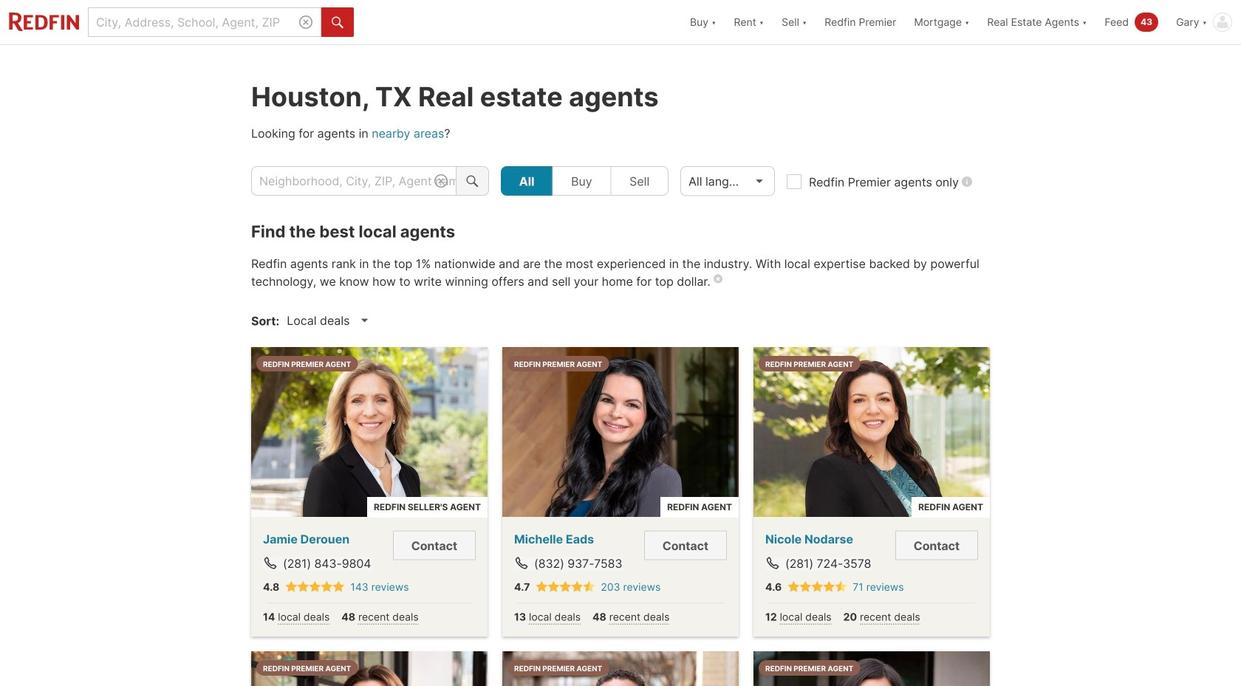 Task type: vqa. For each thing, say whether or not it's contained in the screenshot.
Photo of Melissa Morales
yes



Task type: locate. For each thing, give the bounding box(es) containing it.
option group
[[501, 166, 669, 196]]

1 horizontal spatial search input image
[[434, 174, 448, 188]]

search input image for the city, address, school, agent, zip "search box"
[[299, 16, 313, 29]]

search input image
[[299, 16, 313, 29], [434, 174, 448, 188]]

rating 4.7 out of 5 element
[[536, 581, 595, 594]]

submit search image for the city, address, school, agent, zip "search box"
[[332, 17, 344, 29]]

disclaimer image
[[714, 275, 723, 283]]

0 vertical spatial submit search image
[[332, 17, 344, 29]]

All radio
[[501, 166, 553, 196]]

photo of nicole nodarse image
[[754, 347, 990, 517]]

0 horizontal spatial submit search image
[[332, 17, 344, 29]]

photo of pedro iznaga image
[[503, 652, 739, 687]]

rating 4.8 out of 5 element
[[286, 581, 345, 594]]

1 vertical spatial submit search image
[[467, 176, 478, 187]]

1 vertical spatial search input image
[[434, 174, 448, 188]]

1 horizontal spatial submit search image
[[467, 176, 478, 187]]

0 vertical spatial search input image
[[299, 16, 313, 29]]

Buy radio
[[552, 166, 611, 196]]

submit search image
[[332, 17, 344, 29], [467, 176, 478, 187]]

0 horizontal spatial search input image
[[299, 16, 313, 29]]



Task type: describe. For each thing, give the bounding box(es) containing it.
photo of melissa morales image
[[251, 652, 488, 687]]

submit search image for the neighborhood, city, zip, agent name search field
[[467, 176, 478, 187]]

City, Address, School, Agent, ZIP search field
[[88, 7, 322, 37]]

rating 4.6 out of 5 element
[[788, 581, 847, 594]]

photo of michelle eads image
[[503, 347, 739, 517]]

photo of jamie derouen image
[[251, 347, 488, 517]]

Sell radio
[[611, 166, 669, 196]]

search input image for the neighborhood, city, zip, agent name search field
[[434, 174, 448, 188]]

Neighborhood, City, ZIP, Agent name search field
[[251, 166, 457, 196]]

photo of alicia grifaldo image
[[754, 652, 990, 687]]



